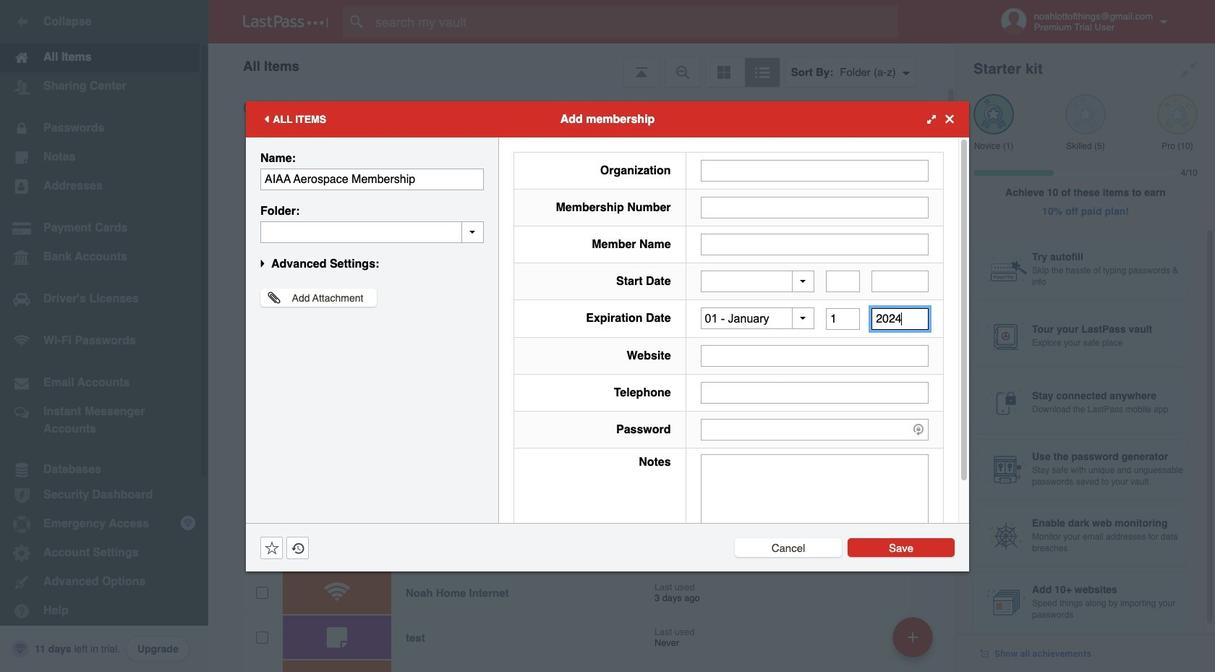 Task type: describe. For each thing, give the bounding box(es) containing it.
new item navigation
[[888, 613, 942, 672]]

vault options navigation
[[208, 43, 956, 87]]

Search search field
[[343, 6, 921, 38]]

new item image
[[908, 632, 918, 642]]



Task type: locate. For each thing, give the bounding box(es) containing it.
dialog
[[246, 101, 969, 571]]

None text field
[[260, 168, 484, 190], [701, 196, 929, 218], [701, 233, 929, 255], [826, 308, 861, 330], [872, 308, 929, 330], [701, 454, 929, 544], [260, 168, 484, 190], [701, 196, 929, 218], [701, 233, 929, 255], [826, 308, 861, 330], [872, 308, 929, 330], [701, 454, 929, 544]]

lastpass image
[[243, 15, 328, 28]]

None text field
[[701, 160, 929, 181], [260, 221, 484, 243], [826, 271, 861, 292], [872, 271, 929, 292], [701, 345, 929, 366], [701, 382, 929, 403], [701, 160, 929, 181], [260, 221, 484, 243], [826, 271, 861, 292], [872, 271, 929, 292], [701, 345, 929, 366], [701, 382, 929, 403]]

main navigation navigation
[[0, 0, 208, 672]]

None password field
[[701, 419, 929, 440]]

search my vault text field
[[343, 6, 921, 38]]



